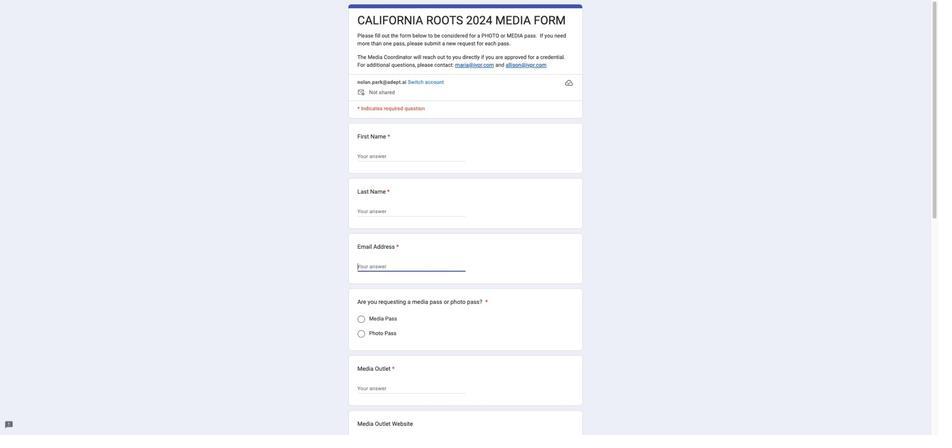 Task type: describe. For each thing, give the bounding box(es) containing it.
Media Pass radio
[[357, 316, 365, 323]]

6 heading from the top
[[357, 365, 395, 374]]

2 heading from the top
[[357, 132, 390, 141]]

5 heading from the top
[[357, 298, 488, 307]]

report a problem to google image
[[4, 421, 13, 430]]

required question element for fifth heading from the bottom of the page
[[386, 132, 390, 141]]

1 heading from the top
[[357, 13, 566, 28]]

required question element for second heading from the bottom of the page
[[484, 298, 488, 307]]

4 heading from the top
[[357, 243, 399, 251]]



Task type: vqa. For each thing, say whether or not it's contained in the screenshot.
2nd Heading
yes



Task type: locate. For each thing, give the bounding box(es) containing it.
required question element for 4th heading from the bottom of the page
[[386, 187, 390, 196]]

required question element for 1st heading from the bottom
[[391, 365, 395, 374]]

required question element for 3rd heading from the bottom of the page
[[395, 243, 399, 251]]

media pass image
[[357, 316, 365, 323]]

required question element
[[386, 132, 390, 141], [386, 187, 390, 196], [395, 243, 399, 251], [484, 298, 488, 307], [391, 365, 395, 374]]

3 heading from the top
[[357, 187, 390, 196]]

your email and google account are not part of your response image
[[357, 89, 369, 97], [357, 89, 366, 97]]

Photo Pass radio
[[357, 331, 365, 338]]

photo pass image
[[357, 331, 365, 338]]

None text field
[[357, 152, 465, 161], [357, 207, 465, 216], [357, 262, 465, 271], [357, 385, 465, 393], [357, 152, 465, 161], [357, 207, 465, 216], [357, 262, 465, 271], [357, 385, 465, 393]]

heading
[[357, 13, 566, 28], [357, 132, 390, 141], [357, 187, 390, 196], [357, 243, 399, 251], [357, 298, 488, 307], [357, 365, 395, 374]]

list
[[348, 123, 583, 436]]



